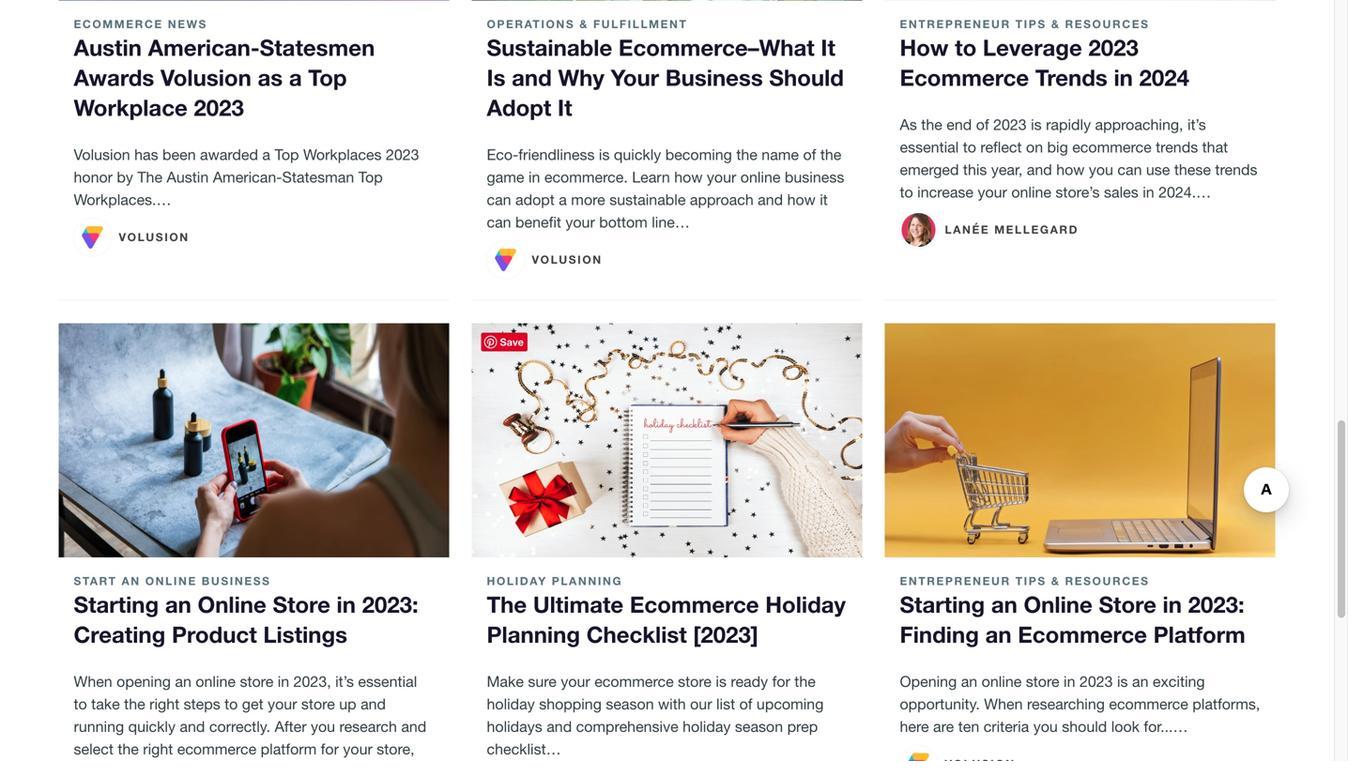 Task type: describe. For each thing, give the bounding box(es) containing it.
end
[[947, 116, 972, 133]]

emerged
[[900, 161, 959, 178]]

eco-
[[487, 146, 519, 163]]

ready
[[731, 673, 768, 691]]

that
[[1202, 138, 1228, 156]]

austin inside volusion has been awarded a top workplaces 2023 honor by the austin american-statesman top workplaces.…
[[167, 169, 209, 186]]

2024
[[1139, 64, 1190, 91]]

listings
[[263, 621, 347, 648]]

sales
[[1104, 184, 1139, 201]]

in inside 'eco-friendliness is quickly becoming the name of the game in ecommerce. learn how your online business can adopt a more sustainable approach and how it can benefit your bottom line…'
[[529, 169, 540, 186]]

for inside "make sure your ecommerce store is ready for the holiday shopping season with our list of upcoming holidays and comprehensive holiday season prep checklist…"
[[772, 673, 790, 691]]

1 horizontal spatial season
[[735, 718, 783, 736]]

& inside operations & fulfillment sustainable ecommerce–what it is and why your business should adopt it
[[580, 17, 589, 31]]

platform
[[1154, 621, 1246, 648]]

2023,
[[294, 673, 331, 691]]

save
[[500, 336, 524, 348]]

of inside as the end of 2023 is rapidly approaching, it's essential to reflect on big ecommerce trends that emerged this year, and how you can use these trends to increase your online store's sales in 2024.…
[[976, 116, 989, 133]]

it
[[820, 191, 828, 208]]

as
[[258, 64, 283, 91]]

volusion has been awarded a top workplaces 2023 honor by the austin american-statesman top workplaces.…
[[74, 146, 419, 208]]

of inside 'eco-friendliness is quickly becoming the name of the game in ecommerce. learn how your online business can adopt a more sustainable approach and how it can benefit your bottom line…'
[[803, 146, 816, 163]]

volusion down "benefit"
[[532, 253, 603, 266]]

workplace
[[74, 94, 188, 121]]

as the end of 2023 is rapidly approaching, it's essential to reflect on big ecommerce trends that emerged this year, and how you can use these trends to increase your online store's sales in 2024.…
[[900, 116, 1258, 201]]

starting for finding
[[900, 591, 985, 618]]

store's
[[1056, 184, 1100, 201]]

a inside ecommerce news austin american-statesmen awards volusion as a top workplace 2023
[[289, 64, 302, 91]]

lanée
[[945, 223, 990, 236]]

starting an online store in 2023: finding an ecommerce platform image
[[885, 323, 1276, 558]]

resources for store
[[1065, 575, 1150, 588]]

when opening an online store in 2023, it's essential to take the right steps to get your store up and running quickly and correctly. after you research and select the right ecommerce platform for your sto
[[74, 673, 427, 761]]

should
[[1062, 718, 1107, 736]]

and inside 'eco-friendliness is quickly becoming the name of the game in ecommerce. learn how your online business can adopt a more sustainable approach and how it can benefit your bottom line…'
[[758, 191, 783, 208]]

correctly.
[[209, 718, 270, 736]]

to up this at the top right
[[963, 138, 976, 156]]

our
[[690, 696, 712, 713]]

0 horizontal spatial online
[[145, 575, 197, 588]]

learn
[[632, 169, 670, 186]]

line…
[[652, 214, 690, 231]]

trends
[[1036, 64, 1108, 91]]

quickly inside when opening an online store in 2023, it's essential to take the right steps to get your store up and running quickly and correctly. after you research and select the right ecommerce platform for your sto
[[128, 718, 176, 736]]

the inside "make sure your ecommerce store is ready for the holiday shopping season with our list of upcoming holidays and comprehensive holiday season prep checklist…"
[[795, 673, 816, 691]]

criteria
[[984, 718, 1029, 736]]

list
[[716, 696, 735, 713]]

ecommerce inside holiday planning the ultimate ecommerce holiday planning checklist [2023]
[[630, 591, 759, 618]]

it's inside when opening an online store in 2023, it's essential to take the right steps to get your store up and running quickly and correctly. after you research and select the right ecommerce platform for your sto
[[335, 673, 354, 691]]

austin inside ecommerce news austin american-statesmen awards volusion as a top workplace 2023
[[74, 34, 142, 61]]

and up research
[[361, 696, 386, 713]]

start
[[74, 575, 117, 588]]

platform
[[261, 741, 317, 758]]

ten
[[958, 718, 980, 736]]

benefit
[[515, 214, 561, 231]]

ecommerce inside "opening an online store in 2023 is an exciting opportunity. when researching ecommerce platforms, here are ten criteria you should look for...…"
[[1109, 696, 1189, 713]]

store up get
[[240, 673, 274, 691]]

ecommerce inside entrepreneur tips & resources how to leverage 2023 ecommerce trends in 2024
[[900, 64, 1029, 91]]

in inside entrepreneur tips & resources starting an online store in 2023: finding an ecommerce platform
[[1163, 591, 1182, 618]]

can inside as the end of 2023 is rapidly approaching, it's essential to reflect on big ecommerce trends that emerged this year, and how you can use these trends to increase your online store's sales in 2024.…
[[1118, 161, 1142, 178]]

these
[[1174, 161, 1211, 178]]

adopt
[[515, 191, 555, 208]]

bottom
[[599, 214, 648, 231]]

store for ecommerce
[[1099, 591, 1157, 618]]

top inside ecommerce news austin american-statesmen awards volusion as a top workplace 2023
[[308, 64, 347, 91]]

2023 inside volusion has been awarded a top workplaces 2023 honor by the austin american-statesman top workplaces.…
[[386, 146, 419, 163]]

ecommerce inside "make sure your ecommerce store is ready for the holiday shopping season with our list of upcoming holidays and comprehensive holiday season prep checklist…"
[[595, 673, 674, 691]]

exciting
[[1153, 673, 1205, 691]]

is inside "opening an online store in 2023 is an exciting opportunity. when researching ecommerce platforms, here are ten criteria you should look for...…"
[[1117, 673, 1128, 691]]

for inside when opening an online store in 2023, it's essential to take the right steps to get your store up and running quickly and correctly. after you research and select the right ecommerce platform for your sto
[[321, 741, 339, 758]]

game
[[487, 169, 524, 186]]

to down emerged
[[900, 184, 913, 201]]

and inside operations & fulfillment sustainable ecommerce–what it is and why your business should adopt it
[[512, 64, 552, 91]]

with
[[658, 696, 686, 713]]

& for starting
[[1051, 575, 1061, 588]]

1 horizontal spatial how
[[787, 191, 816, 208]]

your inside "make sure your ecommerce store is ready for the holiday shopping season with our list of upcoming holidays and comprehensive holiday season prep checklist…"
[[561, 673, 590, 691]]

store inside "opening an online store in 2023 is an exciting opportunity. when researching ecommerce platforms, here are ten criteria you should look for...…"
[[1026, 673, 1060, 691]]

use
[[1146, 161, 1170, 178]]

a inside 'eco-friendliness is quickly becoming the name of the game in ecommerce. learn how your online business can adopt a more sustainable approach and how it can benefit your bottom line…'
[[559, 191, 567, 208]]

been
[[162, 146, 196, 163]]

of inside "make sure your ecommerce store is ready for the holiday shopping season with our list of upcoming holidays and comprehensive holiday season prep checklist…"
[[739, 696, 753, 713]]

ecommerce inside ecommerce news austin american-statesmen awards volusion as a top workplace 2023
[[74, 17, 163, 31]]

when inside when opening an online store in 2023, it's essential to take the right steps to get your store up and running quickly and correctly. after you research and select the right ecommerce platform for your sto
[[74, 673, 112, 691]]

an inside when opening an online store in 2023, it's essential to take the right steps to get your store up and running quickly and correctly. after you research and select the right ecommerce platform for your sto
[[175, 673, 191, 691]]

take
[[91, 696, 120, 713]]

1 horizontal spatial it
[[821, 34, 836, 61]]

get
[[242, 696, 263, 713]]

your up approach
[[707, 169, 736, 186]]

in inside as the end of 2023 is rapidly approaching, it's essential to reflect on big ecommerce trends that emerged this year, and how you can use these trends to increase your online store's sales in 2024.…
[[1143, 184, 1155, 201]]

leverage
[[983, 34, 1082, 61]]

lanée mellegard link
[[900, 211, 1079, 249]]

reflect
[[981, 138, 1022, 156]]

2023: for starting an online store in 2023: creating product listings
[[362, 591, 418, 618]]

starting an online store in 2023: creating product listings image
[[59, 323, 449, 558]]

online inside 'eco-friendliness is quickly becoming the name of the game in ecommerce. learn how your online business can adopt a more sustainable approach and how it can benefit your bottom line…'
[[741, 169, 781, 186]]

volusion link for sustainable ecommerce–what it is and why your business should adopt it
[[487, 241, 603, 279]]

1 vertical spatial planning
[[487, 621, 580, 648]]

to left get
[[225, 696, 238, 713]]

select
[[74, 741, 113, 758]]

big
[[1047, 138, 1068, 156]]

here
[[900, 718, 929, 736]]

online for creating
[[198, 591, 266, 618]]

tips for leverage
[[1016, 17, 1047, 31]]

entrepreneur tips & resources how to leverage 2023 ecommerce trends in 2024
[[900, 17, 1190, 91]]

holiday planning the ultimate ecommerce holiday planning checklist [2023]
[[487, 575, 846, 648]]

in inside entrepreneur tips & resources how to leverage 2023 ecommerce trends in 2024
[[1114, 64, 1133, 91]]

sustainable
[[610, 191, 686, 208]]

ecommerce–what
[[619, 34, 815, 61]]

how inside as the end of 2023 is rapidly approaching, it's essential to reflect on big ecommerce trends that emerged this year, and how you can use these trends to increase your online store's sales in 2024.…
[[1056, 161, 1085, 178]]

the up business
[[820, 146, 842, 163]]

ecommerce inside when opening an online store in 2023, it's essential to take the right steps to get your store up and running quickly and correctly. after you research and select the right ecommerce platform for your sto
[[177, 741, 257, 758]]

you inside when opening an online store in 2023, it's essential to take the right steps to get your store up and running quickly and correctly. after you research and select the right ecommerce platform for your sto
[[311, 718, 335, 736]]

the ultimate ecommerce holiday planning checklist [2023] image
[[472, 323, 862, 558]]

store for listings
[[273, 591, 330, 618]]

on
[[1026, 138, 1043, 156]]

your
[[611, 64, 659, 91]]

business inside the start an online business starting an online store in 2023: creating product listings
[[202, 575, 271, 588]]

a inside volusion has been awarded a top workplaces 2023 honor by the austin american-statesman top workplaces.…
[[262, 146, 270, 163]]

to left the take
[[74, 696, 87, 713]]

ecommerce news austin american-statesmen awards volusion as a top workplace 2023
[[74, 17, 375, 121]]

how
[[900, 34, 949, 61]]

is inside 'eco-friendliness is quickly becoming the name of the game in ecommerce. learn how your online business can adopt a more sustainable approach and how it can benefit your bottom line…'
[[599, 146, 610, 163]]

2023 inside "opening an online store in 2023 is an exciting opportunity. when researching ecommerce platforms, here are ten criteria you should look for...…"
[[1080, 673, 1113, 691]]

the left name at the top right of the page
[[736, 146, 758, 163]]

1 vertical spatial trends
[[1215, 161, 1258, 178]]

researching
[[1027, 696, 1105, 713]]

0 vertical spatial planning
[[552, 575, 623, 588]]

for...…
[[1144, 718, 1188, 736]]

ecommerce.
[[544, 169, 628, 186]]

quickly inside 'eco-friendliness is quickly becoming the name of the game in ecommerce. learn how your online business can adopt a more sustainable approach and how it can benefit your bottom line…'
[[614, 146, 661, 163]]

year,
[[991, 161, 1023, 178]]

and down steps
[[180, 718, 205, 736]]

checklist…
[[487, 741, 561, 758]]

start an online business starting an online store in 2023: creating product listings
[[74, 575, 418, 648]]

up
[[339, 696, 356, 713]]

running
[[74, 718, 124, 736]]

tips for online
[[1016, 575, 1047, 588]]

and inside as the end of 2023 is rapidly approaching, it's essential to reflect on big ecommerce trends that emerged this year, and how you can use these trends to increase your online store's sales in 2024.…
[[1027, 161, 1052, 178]]

friendliness
[[519, 146, 595, 163]]

are
[[933, 718, 954, 736]]

your inside as the end of 2023 is rapidly approaching, it's essential to reflect on big ecommerce trends that emerged this year, and how you can use these trends to increase your online store's sales in 2024.…
[[978, 184, 1007, 201]]

checklist
[[587, 621, 687, 648]]

opening an online store in 2023 is an exciting opportunity. when researching ecommerce platforms, here are ten criteria you should look for...…
[[900, 673, 1260, 736]]

your down research
[[343, 741, 373, 758]]

1 vertical spatial right
[[143, 741, 173, 758]]



Task type: vqa. For each thing, say whether or not it's contained in the screenshot.
"log"
no



Task type: locate. For each thing, give the bounding box(es) containing it.
and down name at the top right of the page
[[758, 191, 783, 208]]

austin up awards on the left of page
[[74, 34, 142, 61]]

resources inside entrepreneur tips & resources starting an online store in 2023: finding an ecommerce platform
[[1065, 575, 1150, 588]]

2024.…
[[1159, 184, 1211, 201]]

0 horizontal spatial holiday
[[487, 575, 547, 588]]

is up list
[[716, 673, 727, 691]]

opportunity.
[[900, 696, 980, 713]]

0 vertical spatial a
[[289, 64, 302, 91]]

resources inside entrepreneur tips & resources how to leverage 2023 ecommerce trends in 2024
[[1065, 17, 1150, 31]]

0 vertical spatial for
[[772, 673, 790, 691]]

top
[[308, 64, 347, 91], [275, 146, 299, 163], [358, 169, 383, 186]]

0 vertical spatial tips
[[1016, 17, 1047, 31]]

holiday up holidays
[[487, 696, 535, 713]]

1 vertical spatial holiday
[[765, 591, 846, 618]]

to right how
[[955, 34, 977, 61]]

the inside volusion has been awarded a top workplaces 2023 honor by the austin american-statesman top workplaces.…
[[137, 169, 162, 186]]

trends down "that"
[[1215, 161, 1258, 178]]

entrepreneur inside entrepreneur tips & resources how to leverage 2023 ecommerce trends in 2024
[[900, 17, 1011, 31]]

2023 inside ecommerce news austin american-statesmen awards volusion as a top workplace 2023
[[194, 94, 244, 121]]

in left 2023,
[[278, 673, 289, 691]]

store up the listings
[[273, 591, 330, 618]]

essential up emerged
[[900, 138, 959, 156]]

online inside "opening an online store in 2023 is an exciting opportunity. when researching ecommerce platforms, here are ten criteria you should look for...…"
[[982, 673, 1022, 691]]

2023 up reflect
[[993, 116, 1027, 133]]

when up criteria
[[984, 696, 1023, 713]]

2 vertical spatial can
[[487, 214, 511, 231]]

volusion down workplaces.…
[[119, 230, 189, 244]]

trends up the these
[[1156, 138, 1198, 156]]

0 vertical spatial the
[[137, 169, 162, 186]]

of up business
[[803, 146, 816, 163]]

0 horizontal spatial it
[[558, 94, 572, 121]]

it's up "that"
[[1188, 116, 1206, 133]]

store inside entrepreneur tips & resources starting an online store in 2023: finding an ecommerce platform
[[1099, 591, 1157, 618]]

your up shopping
[[561, 673, 590, 691]]

operations & fulfillment sustainable ecommerce–what it is and why your business should adopt it
[[487, 17, 844, 121]]

is up on
[[1031, 116, 1042, 133]]

0 horizontal spatial season
[[606, 696, 654, 713]]

2 horizontal spatial you
[[1089, 161, 1114, 178]]

how down becoming
[[674, 169, 703, 186]]

1 entrepreneur from the top
[[900, 17, 1011, 31]]

2023 up awarded
[[194, 94, 244, 121]]

you inside as the end of 2023 is rapidly approaching, it's essential to reflect on big ecommerce trends that emerged this year, and how you can use these trends to increase your online store's sales in 2024.…
[[1089, 161, 1114, 178]]

to
[[955, 34, 977, 61], [963, 138, 976, 156], [900, 184, 913, 201], [74, 696, 87, 713], [225, 696, 238, 713]]

in up researching at the bottom right of the page
[[1064, 673, 1076, 691]]

0 horizontal spatial starting
[[74, 591, 159, 618]]

& inside entrepreneur tips & resources how to leverage 2023 ecommerce trends in 2024
[[1051, 17, 1061, 31]]

store
[[273, 591, 330, 618], [1099, 591, 1157, 618]]

1 vertical spatial american-
[[213, 169, 282, 186]]

and down on
[[1027, 161, 1052, 178]]

right down the opening
[[149, 696, 179, 713]]

0 horizontal spatial quickly
[[128, 718, 176, 736]]

resources
[[1065, 17, 1150, 31], [1065, 575, 1150, 588]]

is
[[487, 64, 506, 91]]

online up steps
[[196, 673, 236, 691]]

your up after
[[268, 696, 297, 713]]

in up platform
[[1163, 591, 1182, 618]]

essential inside when opening an online store in 2023, it's essential to take the right steps to get your store up and running quickly and correctly. after you research and select the right ecommerce platform for your sto
[[358, 673, 417, 691]]

to inside entrepreneur tips & resources how to leverage 2023 ecommerce trends in 2024
[[955, 34, 977, 61]]

2023: inside the start an online business starting an online store in 2023: creating product listings
[[362, 591, 418, 618]]

american- inside volusion has been awarded a top workplaces 2023 honor by the austin american-statesman top workplaces.…
[[213, 169, 282, 186]]

and inside "make sure your ecommerce store is ready for the holiday shopping season with our list of upcoming holidays and comprehensive holiday season prep checklist…"
[[547, 718, 572, 736]]

essential up research
[[358, 673, 417, 691]]

1 horizontal spatial for
[[772, 673, 790, 691]]

awards
[[74, 64, 154, 91]]

in inside "opening an online store in 2023 is an exciting opportunity. when researching ecommerce platforms, here are ten criteria you should look for...…"
[[1064, 673, 1076, 691]]

it's up the up
[[335, 673, 354, 691]]

can left "benefit"
[[487, 214, 511, 231]]

& inside entrepreneur tips & resources starting an online store in 2023: finding an ecommerce platform
[[1051, 575, 1061, 588]]

in left 2024
[[1114, 64, 1133, 91]]

operations
[[487, 17, 575, 31]]

1 vertical spatial top
[[275, 146, 299, 163]]

0 vertical spatial austin
[[74, 34, 142, 61]]

a right as
[[289, 64, 302, 91]]

by
[[117, 169, 133, 186]]

american-
[[148, 34, 260, 61], [213, 169, 282, 186]]

store inside "make sure your ecommerce store is ready for the holiday shopping season with our list of upcoming holidays and comprehensive holiday season prep checklist…"
[[678, 673, 712, 691]]

volusion inside volusion has been awarded a top workplaces 2023 honor by the austin american-statesman top workplaces.…
[[74, 146, 130, 163]]

0 horizontal spatial store
[[273, 591, 330, 618]]

0 vertical spatial holiday
[[487, 575, 547, 588]]

approach
[[690, 191, 754, 208]]

starting inside the start an online business starting an online store in 2023: creating product listings
[[74, 591, 159, 618]]

tips inside entrepreneur tips & resources starting an online store in 2023: finding an ecommerce platform
[[1016, 575, 1047, 588]]

1 horizontal spatial business
[[665, 64, 763, 91]]

prep
[[787, 718, 818, 736]]

and up adopt
[[512, 64, 552, 91]]

approaching,
[[1095, 116, 1184, 133]]

lanée mellegard
[[945, 223, 1079, 236]]

0 horizontal spatial essential
[[358, 673, 417, 691]]

creating
[[74, 621, 166, 648]]

1 vertical spatial for
[[321, 741, 339, 758]]

online
[[741, 169, 781, 186], [1012, 184, 1052, 201], [196, 673, 236, 691], [982, 673, 1022, 691]]

1 horizontal spatial holiday
[[683, 718, 731, 736]]

of right end
[[976, 116, 989, 133]]

0 horizontal spatial trends
[[1156, 138, 1198, 156]]

entrepreneur for starting
[[900, 575, 1011, 588]]

0 vertical spatial of
[[976, 116, 989, 133]]

1 vertical spatial essential
[[358, 673, 417, 691]]

can up sales at the right of page
[[1118, 161, 1142, 178]]

it down why
[[558, 94, 572, 121]]

2 horizontal spatial online
[[1024, 591, 1093, 618]]

ecommerce inside as the end of 2023 is rapidly approaching, it's essential to reflect on big ecommerce trends that emerged this year, and how you can use these trends to increase your online store's sales in 2024.…
[[1072, 138, 1152, 156]]

2023 up trends
[[1089, 34, 1139, 61]]

2 horizontal spatial how
[[1056, 161, 1085, 178]]

0 horizontal spatial 2023:
[[362, 591, 418, 618]]

you
[[1089, 161, 1114, 178], [311, 718, 335, 736], [1034, 718, 1058, 736]]

1 vertical spatial austin
[[167, 169, 209, 186]]

1 horizontal spatial holiday
[[765, 591, 846, 618]]

1 horizontal spatial you
[[1034, 718, 1058, 736]]

statesman
[[282, 169, 354, 186]]

of right list
[[739, 696, 753, 713]]

store up platform
[[1099, 591, 1157, 618]]

business inside operations & fulfillment sustainable ecommerce–what it is and why your business should adopt it
[[665, 64, 763, 91]]

austin down been
[[167, 169, 209, 186]]

volusion down news
[[161, 64, 251, 91]]

your down 'more'
[[566, 214, 595, 231]]

can down game
[[487, 191, 511, 208]]

ecommerce up with
[[595, 673, 674, 691]]

when inside "opening an online store in 2023 is an exciting opportunity. when researching ecommerce platforms, here are ten criteria you should look for...…"
[[984, 696, 1023, 713]]

it's
[[1188, 116, 1206, 133], [335, 673, 354, 691]]

1 vertical spatial resources
[[1065, 575, 1150, 588]]

a right awarded
[[262, 146, 270, 163]]

workplaces.…
[[74, 191, 171, 208]]

2023 up researching at the bottom right of the page
[[1080, 673, 1113, 691]]

0 vertical spatial resources
[[1065, 17, 1150, 31]]

1 horizontal spatial 2023:
[[1188, 591, 1245, 618]]

1 horizontal spatial austin
[[167, 169, 209, 186]]

right right select
[[143, 741, 173, 758]]

statesmen
[[260, 34, 375, 61]]

online inside entrepreneur tips & resources starting an online store in 2023: finding an ecommerce platform
[[1024, 591, 1093, 618]]

0 vertical spatial quickly
[[614, 146, 661, 163]]

1 horizontal spatial top
[[308, 64, 347, 91]]

right
[[149, 696, 179, 713], [143, 741, 173, 758]]

1 tips from the top
[[1016, 17, 1047, 31]]

it
[[821, 34, 836, 61], [558, 94, 572, 121]]

awarded
[[200, 146, 258, 163]]

1 horizontal spatial it's
[[1188, 116, 1206, 133]]

0 horizontal spatial it's
[[335, 673, 354, 691]]

store
[[240, 673, 274, 691], [678, 673, 712, 691], [1026, 673, 1060, 691], [301, 696, 335, 713]]

eco-friendliness is quickly becoming the name of the game in ecommerce. learn how your online business can adopt a more sustainable approach and how it can benefit your bottom line…
[[487, 146, 844, 231]]

planning up sure
[[487, 621, 580, 648]]

steps
[[184, 696, 220, 713]]

0 vertical spatial essential
[[900, 138, 959, 156]]

top down statesmen
[[308, 64, 347, 91]]

volusion link for austin american-statesmen awards volusion as a top workplace 2023
[[74, 219, 189, 256]]

0 vertical spatial business
[[665, 64, 763, 91]]

volusion link down workplaces.…
[[74, 219, 189, 256]]

becoming
[[665, 146, 732, 163]]

increase
[[917, 184, 974, 201]]

0 horizontal spatial business
[[202, 575, 271, 588]]

1 vertical spatial it
[[558, 94, 572, 121]]

volusion link down "benefit"
[[487, 241, 603, 279]]

in up adopt
[[529, 169, 540, 186]]

1 starting from the left
[[74, 591, 159, 618]]

0 horizontal spatial of
[[739, 696, 753, 713]]

research
[[339, 718, 397, 736]]

1 store from the left
[[273, 591, 330, 618]]

ecommerce
[[1072, 138, 1152, 156], [595, 673, 674, 691], [1109, 696, 1189, 713], [177, 741, 257, 758]]

& for how
[[1051, 17, 1061, 31]]

1 horizontal spatial volusion link
[[487, 241, 603, 279]]

store up researching at the bottom right of the page
[[1026, 673, 1060, 691]]

1 vertical spatial entrepreneur
[[900, 575, 1011, 588]]

0 vertical spatial top
[[308, 64, 347, 91]]

store up our
[[678, 673, 712, 691]]

2 starting from the left
[[900, 591, 985, 618]]

2023 right "workplaces"
[[386, 146, 419, 163]]

2 vertical spatial a
[[559, 191, 567, 208]]

the left ultimate
[[487, 591, 527, 618]]

top up statesman
[[275, 146, 299, 163]]

holiday down our
[[683, 718, 731, 736]]

mellegard
[[995, 223, 1079, 236]]

sure
[[528, 673, 557, 691]]

american- inside ecommerce news austin american-statesmen awards volusion as a top workplace 2023
[[148, 34, 260, 61]]

in inside when opening an online store in 2023, it's essential to take the right steps to get your store up and running quickly and correctly. after you research and select the right ecommerce platform for your sto
[[278, 673, 289, 691]]

has
[[134, 146, 158, 163]]

starting for creating
[[74, 591, 159, 618]]

should
[[769, 64, 844, 91]]

upcoming
[[757, 696, 824, 713]]

ultimate
[[533, 591, 624, 618]]

for up upcoming
[[772, 673, 790, 691]]

an
[[122, 575, 141, 588], [165, 591, 191, 618], [991, 591, 1018, 618], [985, 621, 1012, 648], [175, 673, 191, 691], [961, 673, 978, 691], [1132, 673, 1149, 691]]

2 2023: from the left
[[1188, 591, 1245, 618]]

the right as
[[921, 116, 943, 133]]

1 vertical spatial holiday
[[683, 718, 731, 736]]

the inside holiday planning the ultimate ecommerce holiday planning checklist [2023]
[[487, 591, 527, 618]]

is
[[1031, 116, 1042, 133], [599, 146, 610, 163], [716, 673, 727, 691], [1117, 673, 1128, 691]]

starting up finding
[[900, 591, 985, 618]]

and down shopping
[[547, 718, 572, 736]]

is inside "make sure your ecommerce store is ready for the holiday shopping season with our list of upcoming holidays and comprehensive holiday season prep checklist…"
[[716, 673, 727, 691]]

0 horizontal spatial you
[[311, 718, 335, 736]]

when up the take
[[74, 673, 112, 691]]

season up comprehensive
[[606, 696, 654, 713]]

2 horizontal spatial a
[[559, 191, 567, 208]]

it up should
[[821, 34, 836, 61]]

tips
[[1016, 17, 1047, 31], [1016, 575, 1047, 588]]

2 resources from the top
[[1065, 575, 1150, 588]]

you down researching at the bottom right of the page
[[1034, 718, 1058, 736]]

1 vertical spatial it's
[[335, 673, 354, 691]]

1 vertical spatial tips
[[1016, 575, 1047, 588]]

is up look
[[1117, 673, 1128, 691]]

entrepreneur inside entrepreneur tips & resources starting an online store in 2023: finding an ecommerce platform
[[900, 575, 1011, 588]]

and right research
[[401, 718, 427, 736]]

1 horizontal spatial quickly
[[614, 146, 661, 163]]

1 vertical spatial season
[[735, 718, 783, 736]]

holidays
[[487, 718, 542, 736]]

1 horizontal spatial the
[[487, 591, 527, 618]]

you up sales at the right of page
[[1089, 161, 1114, 178]]

ecommerce inside entrepreneur tips & resources starting an online store in 2023: finding an ecommerce platform
[[1018, 621, 1147, 648]]

1 2023: from the left
[[362, 591, 418, 618]]

2023: inside entrepreneur tips & resources starting an online store in 2023: finding an ecommerce platform
[[1188, 591, 1245, 618]]

starting inside entrepreneur tips & resources starting an online store in 2023: finding an ecommerce platform
[[900, 591, 985, 618]]

the right select
[[118, 741, 139, 758]]

1 resources from the top
[[1065, 17, 1150, 31]]

1 horizontal spatial trends
[[1215, 161, 1258, 178]]

online down name at the top right of the page
[[741, 169, 781, 186]]

ecommerce down correctly.
[[177, 741, 257, 758]]

volusion inside ecommerce news austin american-statesmen awards volusion as a top workplace 2023
[[161, 64, 251, 91]]

volusion up honor
[[74, 146, 130, 163]]

it's inside as the end of 2023 is rapidly approaching, it's essential to reflect on big ecommerce trends that emerged this year, and how you can use these trends to increase your online store's sales in 2024.…
[[1188, 116, 1206, 133]]

quickly down the opening
[[128, 718, 176, 736]]

shopping
[[539, 696, 602, 713]]

as
[[900, 116, 917, 133]]

this
[[963, 161, 987, 178]]

a
[[289, 64, 302, 91], [262, 146, 270, 163], [559, 191, 567, 208]]

business down ecommerce–what
[[665, 64, 763, 91]]

online up criteria
[[982, 673, 1022, 691]]

0 horizontal spatial austin
[[74, 34, 142, 61]]

ecommerce up "opening an online store in 2023 is an exciting opportunity. when researching ecommerce platforms, here are ten criteria you should look for...…"
[[1018, 621, 1147, 648]]

2 horizontal spatial top
[[358, 169, 383, 186]]

online inside when opening an online store in 2023, it's essential to take the right steps to get your store up and running quickly and correctly. after you research and select the right ecommerce platform for your sto
[[196, 673, 236, 691]]

0 horizontal spatial for
[[321, 741, 339, 758]]

0 vertical spatial season
[[606, 696, 654, 713]]

0 vertical spatial when
[[74, 673, 112, 691]]

0 vertical spatial holiday
[[487, 696, 535, 713]]

0 horizontal spatial how
[[674, 169, 703, 186]]

2023 inside as the end of 2023 is rapidly approaching, it's essential to reflect on big ecommerce trends that emerged this year, and how you can use these trends to increase your online store's sales in 2024.…
[[993, 116, 1027, 133]]

ecommerce up [2023]
[[630, 591, 759, 618]]

more
[[571, 191, 605, 208]]

essential inside as the end of 2023 is rapidly approaching, it's essential to reflect on big ecommerce trends that emerged this year, and how you can use these trends to increase your online store's sales in 2024.…
[[900, 138, 959, 156]]

in up the listings
[[337, 591, 356, 618]]

your
[[707, 169, 736, 186], [978, 184, 1007, 201], [566, 214, 595, 231], [561, 673, 590, 691], [268, 696, 297, 713], [343, 741, 373, 758]]

adopt
[[487, 94, 552, 121]]

1 vertical spatial business
[[202, 575, 271, 588]]

0 vertical spatial right
[[149, 696, 179, 713]]

entrepreneur
[[900, 17, 1011, 31], [900, 575, 1011, 588]]

0 vertical spatial american-
[[148, 34, 260, 61]]

0 horizontal spatial volusion link
[[74, 219, 189, 256]]

quickly up the learn
[[614, 146, 661, 163]]

product
[[172, 621, 257, 648]]

ecommerce up for...…
[[1109, 696, 1189, 713]]

honor
[[74, 169, 113, 186]]

0 horizontal spatial top
[[275, 146, 299, 163]]

0 vertical spatial trends
[[1156, 138, 1198, 156]]

holiday
[[487, 696, 535, 713], [683, 718, 731, 736]]

the down the opening
[[124, 696, 145, 713]]

0 horizontal spatial a
[[262, 146, 270, 163]]

1 vertical spatial can
[[487, 191, 511, 208]]

planning up ultimate
[[552, 575, 623, 588]]

you inside "opening an online store in 2023 is an exciting opportunity. when researching ecommerce platforms, here are ten criteria you should look for...…"
[[1034, 718, 1058, 736]]

in inside the start an online business starting an online store in 2023: creating product listings
[[337, 591, 356, 618]]

why
[[558, 64, 605, 91]]

1 horizontal spatial online
[[198, 591, 266, 618]]

you right after
[[311, 718, 335, 736]]

opening
[[117, 673, 171, 691]]

american- down awarded
[[213, 169, 282, 186]]

2023 inside entrepreneur tips & resources how to leverage 2023 ecommerce trends in 2024
[[1089, 34, 1139, 61]]

store inside the start an online business starting an online store in 2023: creating product listings
[[273, 591, 330, 618]]

is up ecommerce.
[[599, 146, 610, 163]]

name
[[762, 146, 799, 163]]

2 entrepreneur from the top
[[900, 575, 1011, 588]]

business up "product" on the bottom left of page
[[202, 575, 271, 588]]

1 vertical spatial the
[[487, 591, 527, 618]]

2 store from the left
[[1099, 591, 1157, 618]]

comprehensive
[[576, 718, 679, 736]]

fulfillment
[[593, 17, 688, 31]]

news
[[168, 17, 207, 31]]

online for finding
[[1024, 591, 1093, 618]]

0 vertical spatial it's
[[1188, 116, 1206, 133]]

2 vertical spatial of
[[739, 696, 753, 713]]

1 horizontal spatial of
[[803, 146, 816, 163]]

1 vertical spatial of
[[803, 146, 816, 163]]

1 vertical spatial a
[[262, 146, 270, 163]]

1 horizontal spatial store
[[1099, 591, 1157, 618]]

the
[[137, 169, 162, 186], [487, 591, 527, 618]]

entrepreneur for how
[[900, 17, 1011, 31]]

of
[[976, 116, 989, 133], [803, 146, 816, 163], [739, 696, 753, 713]]

2 tips from the top
[[1016, 575, 1047, 588]]

1 horizontal spatial starting
[[900, 591, 985, 618]]

resources for 2023
[[1065, 17, 1150, 31]]

the inside as the end of 2023 is rapidly approaching, it's essential to reflect on big ecommerce trends that emerged this year, and how you can use these trends to increase your online store's sales in 2024.…
[[921, 116, 943, 133]]

1 horizontal spatial when
[[984, 696, 1023, 713]]

1 vertical spatial quickly
[[128, 718, 176, 736]]

workplaces
[[303, 146, 382, 163]]

american- down news
[[148, 34, 260, 61]]

after
[[275, 718, 307, 736]]

rapidly
[[1046, 116, 1091, 133]]

1 vertical spatial when
[[984, 696, 1023, 713]]

your down year,
[[978, 184, 1007, 201]]

[2023]
[[693, 621, 758, 648]]

is inside as the end of 2023 is rapidly approaching, it's essential to reflect on big ecommerce trends that emerged this year, and how you can use these trends to increase your online store's sales in 2024.…
[[1031, 116, 1042, 133]]

0 vertical spatial entrepreneur
[[900, 17, 1011, 31]]

2 horizontal spatial of
[[976, 116, 989, 133]]

austin
[[74, 34, 142, 61], [167, 169, 209, 186]]

0 vertical spatial can
[[1118, 161, 1142, 178]]

look
[[1111, 718, 1140, 736]]

tips inside entrepreneur tips & resources how to leverage 2023 ecommerce trends in 2024
[[1016, 17, 1047, 31]]

0 vertical spatial it
[[821, 34, 836, 61]]

in down the use
[[1143, 184, 1155, 201]]

ecommerce up awards on the left of page
[[74, 17, 163, 31]]

0 horizontal spatial when
[[74, 673, 112, 691]]

2 vertical spatial top
[[358, 169, 383, 186]]

1 horizontal spatial essential
[[900, 138, 959, 156]]

2023: for starting an online store in 2023: finding an ecommerce platform
[[1188, 591, 1245, 618]]

1 horizontal spatial a
[[289, 64, 302, 91]]

entrepreneur tips & resources starting an online store in 2023: finding an ecommerce platform
[[900, 575, 1246, 648]]

online inside as the end of 2023 is rapidly approaching, it's essential to reflect on big ecommerce trends that emerged this year, and how you can use these trends to increase your online store's sales in 2024.…
[[1012, 184, 1052, 201]]

store down 2023,
[[301, 696, 335, 713]]

finding
[[900, 621, 979, 648]]

make sure your ecommerce store is ready for the holiday shopping season with our list of upcoming holidays and comprehensive holiday season prep checklist…
[[487, 673, 824, 758]]

a left 'more'
[[559, 191, 567, 208]]

the
[[921, 116, 943, 133], [736, 146, 758, 163], [820, 146, 842, 163], [795, 673, 816, 691], [124, 696, 145, 713], [118, 741, 139, 758]]



